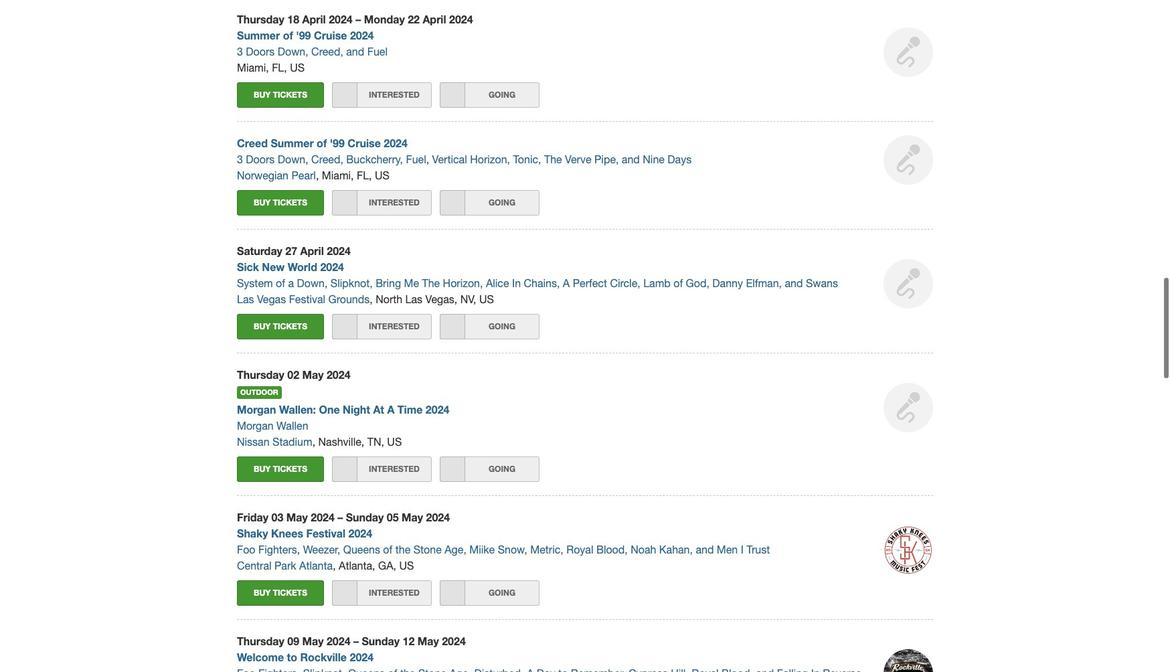 Task type: locate. For each thing, give the bounding box(es) containing it.
interested button down fuel
[[332, 83, 432, 108]]

snow,
[[498, 544, 528, 556]]

and inside shaky knees festival 2024 foo fighters, weezer, queens of the stone age, miike snow, metric, royal blood, noah kahan, and men i trust central park atlanta , atlanta, ga, us
[[696, 544, 714, 556]]

grounds
[[329, 294, 370, 306]]

1 thursday from the top
[[237, 13, 284, 26]]

going button
[[440, 83, 540, 108], [440, 190, 540, 216], [440, 314, 540, 340], [440, 457, 540, 482], [440, 581, 540, 606]]

1 vertical spatial horizon,
[[443, 277, 483, 289]]

sunday
[[346, 511, 384, 524], [362, 635, 400, 648]]

a inside morgan wallen: one night at a time 2024 morgan wallen nissan stadium , nashville, tn, us
[[387, 403, 395, 416]]

buy down norwegian
[[254, 198, 271, 208]]

us down buckcherry,
[[375, 170, 390, 182]]

and inside creed summer of '99 cruise 2024 3 doors down, creed, buckcherry, fuel, vertical horizon, tonic, the verve pipe, and nine days norwegian pearl , miami, fl, us
[[622, 154, 640, 166]]

2 doors from the top
[[246, 154, 275, 166]]

fl,
[[272, 62, 287, 74], [357, 170, 372, 182]]

horizon, inside creed summer of '99 cruise 2024 3 doors down, creed, buckcherry, fuel, vertical horizon, tonic, the verve pipe, and nine days norwegian pearl , miami, fl, us
[[470, 154, 510, 166]]

0 horizontal spatial the
[[422, 277, 440, 289]]

0 vertical spatial down,
[[278, 46, 308, 58]]

las down "me"
[[406, 294, 423, 306]]

1 horizontal spatial '99
[[330, 137, 345, 150]]

welcome
[[237, 651, 284, 664]]

1 horizontal spatial a
[[563, 277, 570, 289]]

interested for summer of '99 cruise 2024
[[369, 90, 420, 100]]

buy down nissan
[[254, 464, 271, 474]]

and left nine
[[622, 154, 640, 166]]

us inside summer of '99 cruise 2024 3 doors down, creed, and fuel miami, fl, us
[[290, 62, 305, 74]]

the
[[544, 154, 562, 166], [422, 277, 440, 289]]

2 las from the left
[[406, 294, 423, 306]]

1 tickets from the top
[[273, 90, 307, 100]]

a
[[563, 277, 570, 289], [387, 403, 395, 416]]

of inside creed summer of '99 cruise 2024 3 doors down, creed, buckcherry, fuel, vertical horizon, tonic, the verve pipe, and nine days norwegian pearl , miami, fl, us
[[317, 137, 327, 150]]

noah
[[631, 544, 657, 556]]

3 buy tickets from the top
[[254, 322, 307, 332]]

us down 18
[[290, 62, 305, 74]]

us inside shaky knees festival 2024 foo fighters, weezer, queens of the stone age, miike snow, metric, royal blood, noah kahan, and men i trust central park atlanta , atlanta, ga, us
[[399, 560, 414, 572]]

morgan up nissan
[[237, 420, 274, 432]]

0 vertical spatial a
[[563, 277, 570, 289]]

1 horizontal spatial miami,
[[322, 170, 354, 182]]

1 vertical spatial –
[[338, 511, 343, 524]]

shaky knees festival 2024 foo fighters, weezer, queens of the stone age, miike snow, metric, royal blood, noah kahan, and men i trust central park atlanta , atlanta, ga, us
[[237, 527, 770, 572]]

buy up creed
[[254, 90, 271, 100]]

0 vertical spatial doors
[[246, 46, 275, 58]]

0 vertical spatial horizon,
[[470, 154, 510, 166]]

thursday for thursday 18 april 2024 – monday 22 april 2024
[[237, 13, 284, 26]]

5 buy from the top
[[254, 588, 271, 598]]

buy for sick
[[254, 322, 271, 332]]

thursday
[[237, 13, 284, 26], [237, 369, 284, 381], [237, 635, 284, 648]]

1 vertical spatial thursday
[[237, 369, 284, 381]]

tickets for of
[[273, 90, 307, 100]]

us down the
[[399, 560, 414, 572]]

3 interested from the top
[[369, 322, 420, 332]]

april
[[302, 13, 326, 26], [423, 13, 446, 26], [300, 245, 324, 257]]

–
[[356, 13, 361, 26], [338, 511, 343, 524], [354, 635, 359, 648]]

2 interested from the top
[[369, 198, 420, 208]]

2024 inside creed summer of '99 cruise 2024 3 doors down, creed, buckcherry, fuel, vertical horizon, tonic, the verve pipe, and nine days norwegian pearl , miami, fl, us
[[384, 137, 408, 150]]

1 buy from the top
[[254, 90, 271, 100]]

'99 inside summer of '99 cruise 2024 3 doors down, creed, and fuel miami, fl, us
[[296, 29, 311, 42]]

at
[[373, 403, 384, 416]]

going button for creed summer of '99 cruise 2024
[[440, 190, 540, 216]]

5 going button from the top
[[440, 581, 540, 606]]

swans
[[806, 277, 838, 289]]

5 interested button from the top
[[332, 581, 432, 606]]

going button for summer of '99 cruise 2024
[[440, 83, 540, 108]]

1 horizontal spatial cruise
[[348, 137, 381, 150]]

interested
[[369, 90, 420, 100], [369, 198, 420, 208], [369, 322, 420, 332], [369, 464, 420, 474], [369, 588, 420, 598]]

circle,
[[610, 277, 641, 289]]

3 interested button from the top
[[332, 314, 432, 340]]

buy for creed
[[254, 198, 271, 208]]

world
[[288, 261, 317, 273]]

1 las from the left
[[237, 294, 254, 306]]

in
[[512, 277, 521, 289]]

monday
[[364, 13, 405, 26]]

1 vertical spatial morgan
[[237, 420, 274, 432]]

verve
[[565, 154, 592, 166]]

atlanta,
[[339, 560, 375, 572]]

1 vertical spatial cruise
[[348, 137, 381, 150]]

3
[[237, 46, 243, 58], [237, 154, 243, 166]]

tickets
[[273, 90, 307, 100], [273, 198, 307, 208], [273, 322, 307, 332], [273, 464, 307, 474], [273, 588, 307, 598]]

fighters,
[[258, 544, 300, 556]]

, inside sick new world 2024 system of a down, slipknot, bring me the horizon, alice in chains, a perfect circle, lamb of god, danny elfman, and swans las vegas festival grounds , north las vegas, nv, us
[[370, 294, 373, 306]]

stadium
[[273, 436, 312, 448]]

tickets for new
[[273, 322, 307, 332]]

festival up weezer,
[[306, 527, 346, 540]]

buy tickets for summer
[[254, 198, 307, 208]]

tickets down pearl at left
[[273, 198, 307, 208]]

festival
[[289, 294, 326, 306], [306, 527, 346, 540]]

morgan down outdoor
[[237, 403, 276, 416]]

and left fuel
[[346, 46, 364, 58]]

1 vertical spatial doors
[[246, 154, 275, 166]]

0 vertical spatial 3
[[237, 46, 243, 58]]

buy down central
[[254, 588, 271, 598]]

the left verve
[[544, 154, 562, 166]]

1 vertical spatial a
[[387, 403, 395, 416]]

atlanta
[[299, 560, 333, 572]]

buy tickets
[[254, 90, 307, 100], [254, 198, 307, 208], [254, 322, 307, 332], [254, 464, 307, 474], [254, 588, 307, 598]]

0 vertical spatial '99
[[296, 29, 311, 42]]

of inside shaky knees festival 2024 foo fighters, weezer, queens of the stone age, miike snow, metric, royal blood, noah kahan, and men i trust central park atlanta , atlanta, ga, us
[[383, 544, 393, 556]]

0 vertical spatial thursday
[[237, 13, 284, 26]]

tonic,
[[513, 154, 541, 166]]

interested button down north
[[332, 314, 432, 340]]

– up weezer,
[[338, 511, 343, 524]]

tickets down park
[[273, 588, 307, 598]]

summer inside summer of '99 cruise 2024 3 doors down, creed, and fuel miami, fl, us
[[237, 29, 280, 42]]

2 interested button from the top
[[332, 190, 432, 216]]

doors inside summer of '99 cruise 2024 3 doors down, creed, and fuel miami, fl, us
[[246, 46, 275, 58]]

creed, up pearl at left
[[311, 154, 343, 166]]

going for summer of '99 cruise 2024
[[489, 90, 516, 100]]

down, inside sick new world 2024 system of a down, slipknot, bring me the horizon, alice in chains, a perfect circle, lamb of god, danny elfman, and swans las vegas festival grounds , north las vegas, nv, us
[[297, 277, 328, 289]]

may up welcome to rockville 2024
[[302, 635, 324, 648]]

creed summer of '99 cruise 2024 3 doors down, creed, buckcherry, fuel, vertical horizon, tonic, the verve pipe, and nine days norwegian pearl , miami, fl, us
[[237, 137, 692, 182]]

1 vertical spatial down,
[[278, 154, 308, 166]]

0 vertical spatial miami,
[[237, 62, 269, 74]]

nissan
[[237, 436, 270, 448]]

– left "12"
[[354, 635, 359, 648]]

april for thursday 18 april 2024 – monday 22 april 2024
[[302, 13, 326, 26]]

0 vertical spatial fl,
[[272, 62, 287, 74]]

may for thursday 09 may 2024 – sunday 12 may 2024
[[302, 635, 324, 648]]

1 vertical spatial festival
[[306, 527, 346, 540]]

thursday for thursday 09 may 2024 – sunday 12 may 2024
[[237, 635, 284, 648]]

going button for shaky knees festival 2024
[[440, 581, 540, 606]]

1 3 from the top
[[237, 46, 243, 58]]

, down weezer,
[[333, 560, 336, 572]]

0 vertical spatial creed,
[[311, 46, 343, 58]]

horizon, left 'tonic,'
[[470, 154, 510, 166]]

to
[[287, 651, 297, 664]]

and left 'men'
[[696, 544, 714, 556]]

summer
[[237, 29, 280, 42], [271, 137, 314, 150]]

the inside sick new world 2024 system of a down, slipknot, bring me the horizon, alice in chains, a perfect circle, lamb of god, danny elfman, and swans las vegas festival grounds , north las vegas, nv, us
[[422, 277, 440, 289]]

us right the nv,
[[479, 294, 494, 306]]

nissan stadium link
[[237, 436, 312, 448]]

, inside creed summer of '99 cruise 2024 3 doors down, creed, buckcherry, fuel, vertical horizon, tonic, the verve pipe, and nine days norwegian pearl , miami, fl, us
[[316, 170, 319, 182]]

tickets down stadium
[[273, 464, 307, 474]]

2 going button from the top
[[440, 190, 540, 216]]

and inside summer of '99 cruise 2024 3 doors down, creed, and fuel miami, fl, us
[[346, 46, 364, 58]]

0 vertical spatial summer
[[237, 29, 280, 42]]

1 horizontal spatial fl,
[[357, 170, 372, 182]]

down, for '99
[[278, 46, 308, 58]]

1 creed, from the top
[[311, 46, 343, 58]]

0 horizontal spatial cruise
[[314, 29, 347, 42]]

new
[[262, 261, 285, 273]]

ga,
[[378, 560, 396, 572]]

tickets down las vegas festival grounds link
[[273, 322, 307, 332]]

2 vertical spatial –
[[354, 635, 359, 648]]

saturday 27 april 2024
[[237, 245, 351, 257]]

buy tickets for of
[[254, 90, 307, 100]]

1 vertical spatial '99
[[330, 137, 345, 150]]

buy down vegas
[[254, 322, 271, 332]]

1 going from the top
[[489, 90, 516, 100]]

pipe,
[[595, 154, 619, 166]]

3 buy from the top
[[254, 322, 271, 332]]

interested down ga,
[[369, 588, 420, 598]]

5 interested from the top
[[369, 588, 420, 598]]

thursday left 18
[[237, 13, 284, 26]]

creed, down thursday 18 april 2024 – monday 22 april 2024
[[311, 46, 343, 58]]

2 creed, from the top
[[311, 154, 343, 166]]

going button for sick new world 2024
[[440, 314, 540, 340]]

cruise down thursday 18 april 2024 – monday 22 april 2024
[[314, 29, 347, 42]]

3 tickets from the top
[[273, 322, 307, 332]]

1 vertical spatial the
[[422, 277, 440, 289]]

thursday up welcome at the left
[[237, 635, 284, 648]]

1 buy tickets from the top
[[254, 90, 307, 100]]

horizon, up the nv,
[[443, 277, 483, 289]]

1 doors from the top
[[246, 46, 275, 58]]

creed,
[[311, 46, 343, 58], [311, 154, 343, 166]]

cruise
[[314, 29, 347, 42], [348, 137, 381, 150]]

las vegas festival grounds link
[[237, 294, 370, 306]]

festival down a
[[289, 294, 326, 306]]

interested button down ga,
[[332, 581, 432, 606]]

cruise up buckcherry,
[[348, 137, 381, 150]]

may right the '02'
[[302, 369, 324, 381]]

0 vertical spatial –
[[356, 13, 361, 26]]

the up vegas,
[[422, 277, 440, 289]]

0 horizontal spatial '99
[[296, 29, 311, 42]]

cruise inside summer of '99 cruise 2024 3 doors down, creed, and fuel miami, fl, us
[[314, 29, 347, 42]]

2 buy from the top
[[254, 198, 271, 208]]

2024 inside sick new world 2024 system of a down, slipknot, bring me the horizon, alice in chains, a perfect circle, lamb of god, danny elfman, and swans las vegas festival grounds , north las vegas, nv, us
[[320, 261, 344, 273]]

1 interested from the top
[[369, 90, 420, 100]]

and left the swans
[[785, 277, 803, 289]]

creed
[[237, 137, 268, 150]]

1 interested button from the top
[[332, 83, 432, 108]]

0 horizontal spatial a
[[387, 403, 395, 416]]

5 tickets from the top
[[273, 588, 307, 598]]

bring
[[376, 277, 401, 289]]

weezer,
[[303, 544, 340, 556]]

0 vertical spatial cruise
[[314, 29, 347, 42]]

interested button for summer of '99 cruise 2024
[[332, 83, 432, 108]]

buy tickets for knees
[[254, 588, 307, 598]]

welcome to rockville 2024 link
[[237, 650, 872, 672]]

fuel,
[[406, 154, 429, 166]]

interested button down buckcherry,
[[332, 190, 432, 216]]

1 vertical spatial fl,
[[357, 170, 372, 182]]

april right 18
[[302, 13, 326, 26]]

buy tickets down summer of '99 cruise 2024 3 doors down, creed, and fuel miami, fl, us
[[254, 90, 307, 100]]

4 buy tickets from the top
[[254, 464, 307, 474]]

a right at on the bottom of the page
[[387, 403, 395, 416]]

nashville,
[[318, 436, 364, 448]]

2 morgan from the top
[[237, 420, 274, 432]]

interested down north
[[369, 322, 420, 332]]

1 vertical spatial sunday
[[362, 635, 400, 648]]

2 3 from the top
[[237, 154, 243, 166]]

down, down 18
[[278, 46, 308, 58]]

3 going from the top
[[489, 322, 516, 332]]

1 going button from the top
[[440, 83, 540, 108]]

las down the system
[[237, 294, 254, 306]]

1 horizontal spatial the
[[544, 154, 562, 166]]

, right norwegian
[[316, 170, 319, 182]]

tickets down summer of '99 cruise 2024 3 doors down, creed, and fuel miami, fl, us
[[273, 90, 307, 100]]

horizon,
[[470, 154, 510, 166], [443, 277, 483, 289]]

stone
[[414, 544, 442, 556]]

and inside sick new world 2024 system of a down, slipknot, bring me the horizon, alice in chains, a perfect circle, lamb of god, danny elfman, and swans las vegas festival grounds , north las vegas, nv, us
[[785, 277, 803, 289]]

1 vertical spatial miami,
[[322, 170, 354, 182]]

buy tickets down central park atlanta link
[[254, 588, 307, 598]]

saturday
[[237, 245, 283, 257]]

, left nashville,
[[312, 436, 315, 448]]

2 buy tickets from the top
[[254, 198, 307, 208]]

09
[[287, 635, 299, 648]]

2 vertical spatial thursday
[[237, 635, 284, 648]]

down, up pearl at left
[[278, 154, 308, 166]]

outdoor
[[240, 388, 278, 397]]

the inside creed summer of '99 cruise 2024 3 doors down, creed, buckcherry, fuel, vertical horizon, tonic, the verve pipe, and nine days norwegian pearl , miami, fl, us
[[544, 154, 562, 166]]

0 vertical spatial morgan
[[237, 403, 276, 416]]

may
[[302, 369, 324, 381], [286, 511, 308, 524], [402, 511, 423, 524], [302, 635, 324, 648], [418, 635, 439, 648]]

down, up las vegas festival grounds link
[[297, 277, 328, 289]]

buy tickets down vegas
[[254, 322, 307, 332]]

miike
[[470, 544, 495, 556]]

interested down fuel
[[369, 90, 420, 100]]

2 thursday from the top
[[237, 369, 284, 381]]

1 vertical spatial 3
[[237, 154, 243, 166]]

3 going button from the top
[[440, 314, 540, 340]]

interested down buckcherry,
[[369, 198, 420, 208]]

1 vertical spatial creed,
[[311, 154, 343, 166]]

3 thursday from the top
[[237, 635, 284, 648]]

vegas,
[[426, 294, 458, 306]]

0 horizontal spatial miami,
[[237, 62, 269, 74]]

a left perfect
[[563, 277, 570, 289]]

buy tickets down nissan stadium link at the left bottom of page
[[254, 464, 307, 474]]

2024
[[329, 13, 353, 26], [449, 13, 473, 26], [350, 29, 374, 42], [384, 137, 408, 150], [327, 245, 351, 257], [320, 261, 344, 273], [327, 369, 351, 381], [426, 403, 450, 416], [311, 511, 335, 524], [426, 511, 450, 524], [349, 527, 372, 540], [327, 635, 351, 648], [442, 635, 466, 648], [350, 651, 374, 664]]

and
[[346, 46, 364, 58], [622, 154, 640, 166], [785, 277, 803, 289], [696, 544, 714, 556]]

interested button
[[332, 83, 432, 108], [332, 190, 432, 216], [332, 314, 432, 340], [332, 457, 432, 482], [332, 581, 432, 606]]

2024 inside morgan wallen: one night at a time 2024 morgan wallen nissan stadium , nashville, tn, us
[[426, 403, 450, 416]]

5 going from the top
[[489, 588, 516, 598]]

5 buy tickets from the top
[[254, 588, 307, 598]]

, left north
[[370, 294, 373, 306]]

0 vertical spatial sunday
[[346, 511, 384, 524]]

buy tickets down norwegian pearl "link"
[[254, 198, 307, 208]]

0 horizontal spatial las
[[237, 294, 254, 306]]

going
[[489, 90, 516, 100], [489, 198, 516, 208], [489, 322, 516, 332], [489, 464, 516, 474], [489, 588, 516, 598]]

27
[[285, 245, 297, 257]]

april up world
[[300, 245, 324, 257]]

0 vertical spatial the
[[544, 154, 562, 166]]

– for 12
[[354, 635, 359, 648]]

thursday up outdoor
[[237, 369, 284, 381]]

sunday left "12"
[[362, 635, 400, 648]]

0 vertical spatial festival
[[289, 294, 326, 306]]

– left monday
[[356, 13, 361, 26]]

2 going from the top
[[489, 198, 516, 208]]

interested button down tn, at the bottom left of the page
[[332, 457, 432, 482]]

interested down tn, at the bottom left of the page
[[369, 464, 420, 474]]

1 vertical spatial summer
[[271, 137, 314, 150]]

2 vertical spatial down,
[[297, 277, 328, 289]]

1 horizontal spatial las
[[406, 294, 423, 306]]

us right tn, at the bottom left of the page
[[387, 436, 402, 448]]

us
[[290, 62, 305, 74], [375, 170, 390, 182], [479, 294, 494, 306], [387, 436, 402, 448], [399, 560, 414, 572]]

shaky knees festival 2024 image
[[884, 526, 933, 575]]

sunday left 05
[[346, 511, 384, 524]]

morgan
[[237, 403, 276, 416], [237, 420, 274, 432]]

may for friday 03 may 2024 – sunday 05 may 2024
[[286, 511, 308, 524]]

down, inside summer of '99 cruise 2024 3 doors down, creed, and fuel miami, fl, us
[[278, 46, 308, 58]]

0 horizontal spatial fl,
[[272, 62, 287, 74]]

may up knees
[[286, 511, 308, 524]]

of
[[283, 29, 293, 42], [317, 137, 327, 150], [276, 277, 285, 289], [674, 277, 683, 289], [383, 544, 393, 556]]

4 going from the top
[[489, 464, 516, 474]]

2 tickets from the top
[[273, 198, 307, 208]]

summer of '99 cruise 2024 3 doors down, creed, and fuel miami, fl, us
[[237, 29, 388, 74]]



Task type: describe. For each thing, give the bounding box(es) containing it.
summer of '99 cruise 2024 image
[[884, 28, 933, 77]]

doors inside creed summer of '99 cruise 2024 3 doors down, creed, buckcherry, fuel, vertical horizon, tonic, the verve pipe, and nine days norwegian pearl , miami, fl, us
[[246, 154, 275, 166]]

one
[[319, 403, 340, 416]]

buy tickets for new
[[254, 322, 307, 332]]

morgan wallen: one night at a time 2024 morgan wallen nissan stadium , nashville, tn, us
[[237, 403, 450, 448]]

queens
[[343, 544, 380, 556]]

sick
[[237, 261, 259, 273]]

norwegian
[[237, 170, 289, 182]]

buckcherry,
[[346, 154, 403, 166]]

morgan wallen: one night at a time 2024 image
[[884, 383, 933, 433]]

, inside morgan wallen: one night at a time 2024 morgan wallen nissan stadium , nashville, tn, us
[[312, 436, 315, 448]]

– for 05
[[338, 511, 343, 524]]

wallen:
[[279, 403, 316, 416]]

wallen
[[277, 420, 308, 432]]

3 inside creed summer of '99 cruise 2024 3 doors down, creed, buckcherry, fuel, vertical horizon, tonic, the verve pipe, and nine days norwegian pearl , miami, fl, us
[[237, 154, 243, 166]]

fl, inside creed summer of '99 cruise 2024 3 doors down, creed, buckcherry, fuel, vertical horizon, tonic, the verve pipe, and nine days norwegian pearl , miami, fl, us
[[357, 170, 372, 182]]

4 tickets from the top
[[273, 464, 307, 474]]

fl, inside summer of '99 cruise 2024 3 doors down, creed, and fuel miami, fl, us
[[272, 62, 287, 74]]

the
[[396, 544, 411, 556]]

4 going button from the top
[[440, 457, 540, 482]]

may for thursday 02 may 2024
[[302, 369, 324, 381]]

thursday 02 may 2024
[[237, 369, 351, 381]]

miami, inside creed summer of '99 cruise 2024 3 doors down, creed, buckcherry, fuel, vertical horizon, tonic, the verve pipe, and nine days norwegian pearl , miami, fl, us
[[322, 170, 354, 182]]

festival inside sick new world 2024 system of a down, slipknot, bring me the horizon, alice in chains, a perfect circle, lamb of god, danny elfman, and swans las vegas festival grounds , north las vegas, nv, us
[[289, 294, 326, 306]]

alice
[[486, 277, 509, 289]]

time
[[398, 403, 423, 416]]

22
[[408, 13, 420, 26]]

festival inside shaky knees festival 2024 foo fighters, weezer, queens of the stone age, miike snow, metric, royal blood, noah kahan, and men i trust central park atlanta , atlanta, ga, us
[[306, 527, 346, 540]]

blood,
[[597, 544, 628, 556]]

02
[[287, 369, 299, 381]]

slipknot,
[[331, 277, 373, 289]]

2024 inside shaky knees festival 2024 foo fighters, weezer, queens of the stone age, miike snow, metric, royal blood, noah kahan, and men i trust central park atlanta , atlanta, ga, us
[[349, 527, 372, 540]]

central
[[237, 560, 272, 572]]

sunday for 05
[[346, 511, 384, 524]]

trust
[[747, 544, 770, 556]]

cruise inside creed summer of '99 cruise 2024 3 doors down, creed, buckcherry, fuel, vertical horizon, tonic, the verve pipe, and nine days norwegian pearl , miami, fl, us
[[348, 137, 381, 150]]

thursday 09 may 2024 – sunday 12 may 2024
[[237, 635, 466, 648]]

18
[[287, 13, 299, 26]]

down, inside creed summer of '99 cruise 2024 3 doors down, creed, buckcherry, fuel, vertical horizon, tonic, the verve pipe, and nine days norwegian pearl , miami, fl, us
[[278, 154, 308, 166]]

sick new world 2024 system of a down, slipknot, bring me the horizon, alice in chains, a perfect circle, lamb of god, danny elfman, and swans las vegas festival grounds , north las vegas, nv, us
[[237, 261, 838, 306]]

creed summer of '99 cruise 2024 image
[[884, 135, 933, 185]]

lamb
[[644, 277, 671, 289]]

horizon, inside sick new world 2024 system of a down, slipknot, bring me the horizon, alice in chains, a perfect circle, lamb of god, danny elfman, and swans las vegas festival grounds , north las vegas, nv, us
[[443, 277, 483, 289]]

nv,
[[461, 294, 476, 306]]

going for shaky knees festival 2024
[[489, 588, 516, 598]]

us inside sick new world 2024 system of a down, slipknot, bring me the horizon, alice in chains, a perfect circle, lamb of god, danny elfman, and swans las vegas festival grounds , north las vegas, nv, us
[[479, 294, 494, 306]]

god,
[[686, 277, 710, 289]]

north
[[376, 294, 403, 306]]

of inside summer of '99 cruise 2024 3 doors down, creed, and fuel miami, fl, us
[[283, 29, 293, 42]]

, inside shaky knees festival 2024 foo fighters, weezer, queens of the stone age, miike snow, metric, royal blood, noah kahan, and men i trust central park atlanta , atlanta, ga, us
[[333, 560, 336, 572]]

norwegian pearl link
[[237, 170, 316, 182]]

creed, inside creed summer of '99 cruise 2024 3 doors down, creed, buckcherry, fuel, vertical horizon, tonic, the verve pipe, and nine days norwegian pearl , miami, fl, us
[[311, 154, 343, 166]]

rockville
[[300, 651, 347, 664]]

metric,
[[531, 544, 564, 556]]

summer inside creed summer of '99 cruise 2024 3 doors down, creed, buckcherry, fuel, vertical horizon, tonic, the verve pipe, and nine days norwegian pearl , miami, fl, us
[[271, 137, 314, 150]]

4 interested button from the top
[[332, 457, 432, 482]]

buy for summer
[[254, 90, 271, 100]]

interested button for shaky knees festival 2024
[[332, 581, 432, 606]]

creed, inside summer of '99 cruise 2024 3 doors down, creed, and fuel miami, fl, us
[[311, 46, 343, 58]]

kahan,
[[660, 544, 693, 556]]

miami, inside summer of '99 cruise 2024 3 doors down, creed, and fuel miami, fl, us
[[237, 62, 269, 74]]

friday 03 may 2024 – sunday 05 may 2024
[[237, 511, 450, 524]]

fuel
[[367, 46, 388, 58]]

chains,
[[524, 277, 560, 289]]

interested button for sick new world 2024
[[332, 314, 432, 340]]

friday
[[237, 511, 269, 524]]

may right 05
[[402, 511, 423, 524]]

knees
[[271, 527, 303, 540]]

us inside morgan wallen: one night at a time 2024 morgan wallen nissan stadium , nashville, tn, us
[[387, 436, 402, 448]]

nine
[[643, 154, 665, 166]]

may right "12"
[[418, 635, 439, 648]]

12
[[403, 635, 415, 648]]

'99 inside creed summer of '99 cruise 2024 3 doors down, creed, buckcherry, fuel, vertical horizon, tonic, the verve pipe, and nine days norwegian pearl , miami, fl, us
[[330, 137, 345, 150]]

age,
[[445, 544, 467, 556]]

interested for creed summer of '99 cruise 2024
[[369, 198, 420, 208]]

me
[[404, 277, 419, 289]]

thursday 18 april 2024 – monday 22 april 2024
[[237, 13, 473, 26]]

welcome to rockville 2024
[[237, 651, 374, 664]]

days
[[668, 154, 692, 166]]

tickets for summer
[[273, 198, 307, 208]]

sunday for 12
[[362, 635, 400, 648]]

sick new world 2024 image
[[884, 259, 933, 309]]

a
[[288, 277, 294, 289]]

danny
[[713, 277, 743, 289]]

– for 22
[[356, 13, 361, 26]]

tickets for knees
[[273, 588, 307, 598]]

perfect
[[573, 277, 607, 289]]

thursday for thursday 02 may 2024
[[237, 369, 284, 381]]

royal
[[567, 544, 594, 556]]

down, for world
[[297, 277, 328, 289]]

april for saturday 27 april 2024
[[300, 245, 324, 257]]

system
[[237, 277, 273, 289]]

buy for shaky
[[254, 588, 271, 598]]

foo
[[237, 544, 256, 556]]

pearl
[[292, 170, 316, 182]]

us inside creed summer of '99 cruise 2024 3 doors down, creed, buckcherry, fuel, vertical horizon, tonic, the verve pipe, and nine days norwegian pearl , miami, fl, us
[[375, 170, 390, 182]]

vegas
[[257, 294, 286, 306]]

vertical
[[432, 154, 467, 166]]

men
[[717, 544, 738, 556]]

2024 inside summer of '99 cruise 2024 3 doors down, creed, and fuel miami, fl, us
[[350, 29, 374, 42]]

going for creed summer of '99 cruise 2024
[[489, 198, 516, 208]]

park
[[275, 560, 296, 572]]

interested button for creed summer of '99 cruise 2024
[[332, 190, 432, 216]]

4 interested from the top
[[369, 464, 420, 474]]

05
[[387, 511, 399, 524]]

03
[[272, 511, 284, 524]]

a inside sick new world 2024 system of a down, slipknot, bring me the horizon, alice in chains, a perfect circle, lamb of god, danny elfman, and swans las vegas festival grounds , north las vegas, nv, us
[[563, 277, 570, 289]]

3 inside summer of '99 cruise 2024 3 doors down, creed, and fuel miami, fl, us
[[237, 46, 243, 58]]

interested for shaky knees festival 2024
[[369, 588, 420, 598]]

tn,
[[367, 436, 384, 448]]

4 buy from the top
[[254, 464, 271, 474]]

central park atlanta link
[[237, 560, 333, 572]]

elfman,
[[746, 277, 782, 289]]

april right 22
[[423, 13, 446, 26]]

1 morgan from the top
[[237, 403, 276, 416]]

going for sick new world 2024
[[489, 322, 516, 332]]

interested for sick new world 2024
[[369, 322, 420, 332]]

night
[[343, 403, 370, 416]]

i
[[741, 544, 744, 556]]

shaky
[[237, 527, 268, 540]]



Task type: vqa. For each thing, say whether or not it's contained in the screenshot.


